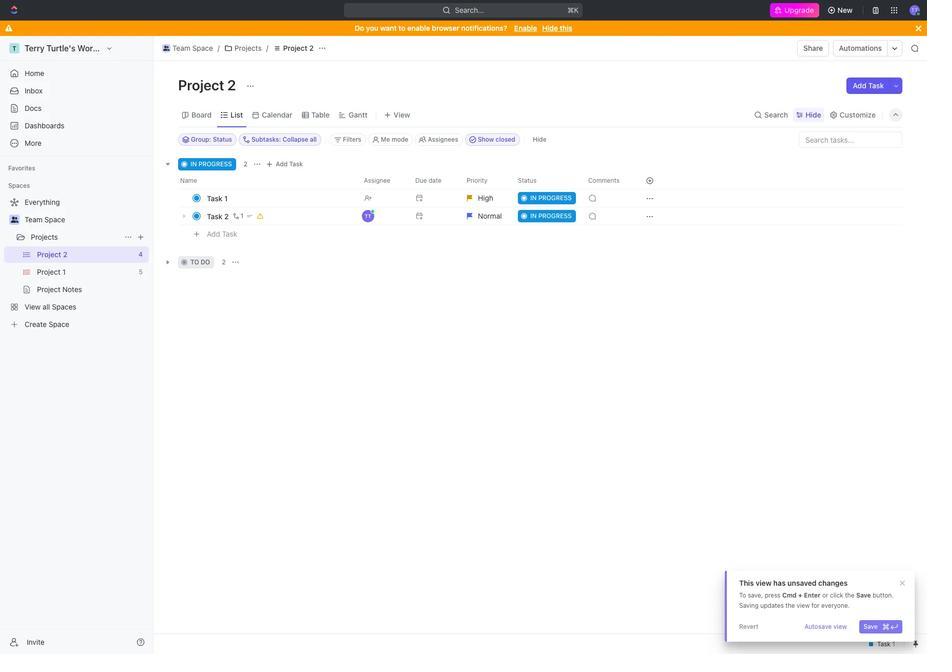 Task type: describe. For each thing, give the bounding box(es) containing it.
inbox
[[25, 86, 43, 95]]

high button
[[461, 189, 512, 208]]

project 2 inside tree
[[37, 250, 67, 259]]

this
[[740, 579, 755, 588]]

click
[[831, 592, 844, 600]]

0 horizontal spatial the
[[786, 602, 796, 610]]

0 vertical spatial projects
[[235, 44, 262, 52]]

home link
[[4, 65, 149, 82]]

search...
[[455, 6, 485, 14]]

0 vertical spatial all
[[310, 136, 317, 143]]

calendar link
[[260, 108, 293, 122]]

customize
[[840, 110, 876, 119]]

dashboards link
[[4, 118, 149, 134]]

0 vertical spatial in progress
[[191, 160, 232, 168]]

Search tasks... text field
[[800, 132, 903, 147]]

automations
[[840, 44, 883, 52]]

saving
[[740, 602, 759, 610]]

assignees button
[[415, 134, 463, 146]]

add for the topmost add task button
[[854, 81, 867, 90]]

1 horizontal spatial project 2
[[178, 77, 239, 94]]

user group image inside "team space" link
[[163, 46, 170, 51]]

0 vertical spatial add task button
[[847, 78, 891, 94]]

this view has unsaved changes to save, press cmd + enter or click the save button. saving updates the view for everyone.
[[740, 579, 894, 610]]

progress for normal
[[539, 212, 572, 220]]

1 vertical spatial to
[[191, 258, 199, 266]]

name button
[[178, 173, 358, 189]]

you
[[366, 24, 379, 32]]

automations button
[[835, 41, 888, 56]]

comments button
[[583, 173, 634, 189]]

date
[[429, 177, 442, 184]]

search
[[765, 110, 789, 119]]

team inside tree
[[25, 215, 43, 224]]

create
[[25, 320, 47, 329]]

projects inside sidebar navigation
[[31, 233, 58, 241]]

docs
[[25, 104, 42, 113]]

0 vertical spatial hide
[[543, 24, 558, 32]]

status inside dropdown button
[[518, 177, 537, 184]]

do you want to enable browser notifications? enable hide this
[[355, 24, 573, 32]]

task down task 1
[[207, 212, 223, 221]]

subtasks:
[[252, 136, 281, 143]]

more button
[[4, 135, 149, 152]]

hide inside button
[[533, 136, 547, 143]]

0 vertical spatial spaces
[[8, 182, 30, 190]]

add for add task button to the left
[[207, 229, 220, 238]]

everyone.
[[822, 602, 850, 610]]

in for normal
[[531, 212, 537, 220]]

1 inside button
[[241, 212, 244, 220]]

workspace
[[78, 44, 120, 53]]

me mode button
[[368, 134, 413, 146]]

create space
[[25, 320, 69, 329]]

want
[[381, 24, 397, 32]]

priority button
[[461, 173, 512, 189]]

project notes link
[[37, 282, 147, 298]]

everything
[[25, 198, 60, 207]]

view for this
[[756, 579, 772, 588]]

in progress for high
[[531, 194, 572, 202]]

assignee
[[364, 177, 391, 184]]

0 horizontal spatial project 2 link
[[37, 247, 135, 263]]

changes
[[819, 579, 848, 588]]

0 vertical spatial team
[[173, 44, 191, 52]]

inbox link
[[4, 83, 149, 99]]

create space link
[[4, 316, 147, 333]]

all inside sidebar navigation
[[43, 303, 50, 311]]

0 horizontal spatial projects link
[[31, 229, 120, 246]]

enable
[[515, 24, 538, 32]]

revert
[[740, 623, 759, 631]]

group: status
[[191, 136, 232, 143]]

in progress button for normal
[[512, 207, 583, 226]]

terry
[[25, 44, 44, 53]]

save inside button
[[864, 623, 879, 631]]

view for view all spaces
[[25, 303, 41, 311]]

mode
[[392, 136, 409, 143]]

show closed button
[[465, 134, 520, 146]]

view all spaces link
[[4, 299, 147, 315]]

save,
[[749, 592, 764, 600]]

1 horizontal spatial project 2 link
[[271, 42, 316, 54]]

due date
[[416, 177, 442, 184]]

5
[[139, 268, 143, 276]]

home
[[25, 69, 44, 78]]

1 vertical spatial view
[[797, 602, 811, 610]]

due
[[416, 177, 427, 184]]

autosave
[[805, 623, 833, 631]]

⌘k
[[568, 6, 579, 14]]

1 for task 1
[[225, 194, 228, 203]]

new button
[[824, 2, 860, 18]]

1 for project 1
[[62, 268, 66, 276]]

everything link
[[4, 194, 147, 211]]

share button
[[798, 40, 830, 57]]

dashboards
[[25, 121, 65, 130]]

do
[[355, 24, 364, 32]]

project notes
[[37, 285, 82, 294]]

0 vertical spatial projects link
[[222, 42, 264, 54]]

task 1 link
[[204, 191, 356, 206]]

0 horizontal spatial status
[[213, 136, 232, 143]]

high
[[478, 194, 494, 202]]

unsaved
[[788, 579, 817, 588]]

1 horizontal spatial tt button
[[907, 2, 924, 18]]

this
[[560, 24, 573, 32]]

customize button
[[827, 108, 880, 122]]

press
[[765, 592, 781, 600]]

view for view
[[394, 110, 411, 119]]

or
[[823, 592, 829, 600]]

0 vertical spatial team space
[[173, 44, 213, 52]]

task 1
[[207, 194, 228, 203]]

status button
[[512, 173, 583, 189]]

in for high
[[531, 194, 537, 202]]

search button
[[752, 108, 792, 122]]

save button
[[860, 621, 903, 634]]

1 vertical spatial team space link
[[25, 212, 147, 228]]

favorites
[[8, 164, 35, 172]]

priority
[[467, 177, 488, 184]]

subtasks: collapse all
[[252, 136, 317, 143]]

0 horizontal spatial tt button
[[358, 207, 409, 226]]

docs link
[[4, 100, 149, 117]]

1 vertical spatial add task
[[276, 160, 303, 168]]

0 vertical spatial team space link
[[160, 42, 216, 54]]

0 vertical spatial to
[[399, 24, 406, 32]]



Task type: vqa. For each thing, say whether or not it's contained in the screenshot.
"Import/Export"
no



Task type: locate. For each thing, give the bounding box(es) containing it.
view up save,
[[756, 579, 772, 588]]

1 vertical spatial projects
[[31, 233, 58, 241]]

view inside tree
[[25, 303, 41, 311]]

+
[[799, 592, 803, 600]]

1 vertical spatial team
[[25, 215, 43, 224]]

1 horizontal spatial team space
[[173, 44, 213, 52]]

save inside this view has unsaved changes to save, press cmd + enter or click the save button. saving updates the view for everyone.
[[857, 592, 872, 600]]

in progress button for high
[[512, 189, 583, 208]]

button.
[[873, 592, 894, 600]]

add task button up name dropdown button
[[264, 158, 307, 171]]

1 vertical spatial user group image
[[11, 217, 18, 223]]

2 vertical spatial add
[[207, 229, 220, 238]]

me
[[381, 136, 390, 143]]

turtle's
[[47, 44, 76, 53]]

0 horizontal spatial project 2
[[37, 250, 67, 259]]

1 vertical spatial tt
[[365, 213, 372, 219]]

2 vertical spatial hide
[[533, 136, 547, 143]]

0 horizontal spatial projects
[[31, 233, 58, 241]]

0 horizontal spatial 1
[[62, 268, 66, 276]]

0 vertical spatial tt
[[912, 7, 919, 13]]

add up customize at right top
[[854, 81, 867, 90]]

0 horizontal spatial add task button
[[202, 228, 242, 240]]

calendar
[[262, 110, 293, 119]]

2 horizontal spatial project 2
[[283, 44, 314, 52]]

show
[[478, 136, 494, 143]]

1 vertical spatial hide
[[806, 110, 822, 119]]

the down cmd
[[786, 602, 796, 610]]

view all spaces
[[25, 303, 76, 311]]

board link
[[190, 108, 212, 122]]

2 horizontal spatial 1
[[241, 212, 244, 220]]

collapse
[[283, 136, 309, 143]]

browser
[[432, 24, 460, 32]]

project 1 link
[[37, 264, 135, 281]]

do
[[201, 258, 210, 266]]

1 vertical spatial the
[[786, 602, 796, 610]]

view
[[394, 110, 411, 119], [25, 303, 41, 311]]

spaces
[[8, 182, 30, 190], [52, 303, 76, 311]]

task up task 2
[[207, 194, 223, 203]]

add task button
[[847, 78, 891, 94], [264, 158, 307, 171], [202, 228, 242, 240]]

add task
[[854, 81, 885, 90], [276, 160, 303, 168], [207, 229, 237, 238]]

1 vertical spatial team space
[[25, 215, 65, 224]]

favorites button
[[4, 162, 39, 175]]

2 in progress button from the top
[[512, 207, 583, 226]]

board
[[192, 110, 212, 119]]

2 horizontal spatial view
[[834, 623, 848, 631]]

/
[[218, 44, 220, 52], [266, 44, 269, 52]]

2 horizontal spatial add task button
[[847, 78, 891, 94]]

hide inside dropdown button
[[806, 110, 822, 119]]

0 vertical spatial in
[[191, 160, 197, 168]]

for
[[812, 602, 820, 610]]

hide button
[[794, 108, 825, 122]]

1 horizontal spatial projects
[[235, 44, 262, 52]]

updates
[[761, 602, 784, 610]]

hide button
[[529, 134, 551, 146]]

new
[[838, 6, 853, 14]]

filters button
[[330, 134, 366, 146]]

task up customize at right top
[[869, 81, 885, 90]]

0 horizontal spatial user group image
[[11, 217, 18, 223]]

0 horizontal spatial team
[[25, 215, 43, 224]]

2 vertical spatial progress
[[539, 212, 572, 220]]

the right click
[[846, 592, 855, 600]]

status
[[213, 136, 232, 143], [518, 177, 537, 184]]

enter
[[805, 592, 821, 600]]

spaces down "favorites" button at left top
[[8, 182, 30, 190]]

show closed
[[478, 136, 516, 143]]

add task button down task 2
[[202, 228, 242, 240]]

add task down subtasks: collapse all
[[276, 160, 303, 168]]

sidebar navigation
[[0, 36, 156, 655]]

save down button.
[[864, 623, 879, 631]]

2 vertical spatial in progress
[[531, 212, 572, 220]]

tree inside sidebar navigation
[[4, 194, 149, 333]]

0 horizontal spatial all
[[43, 303, 50, 311]]

projects link
[[222, 42, 264, 54], [31, 229, 120, 246]]

0 horizontal spatial team space link
[[25, 212, 147, 228]]

1 vertical spatial 1
[[241, 212, 244, 220]]

1 vertical spatial project 2 link
[[37, 247, 135, 263]]

1 / from the left
[[218, 44, 220, 52]]

upgrade
[[785, 6, 815, 14]]

1 horizontal spatial /
[[266, 44, 269, 52]]

revert button
[[736, 621, 763, 634]]

save
[[857, 592, 872, 600], [864, 623, 879, 631]]

to
[[740, 592, 747, 600]]

terry turtle's workspace, , element
[[9, 43, 20, 53]]

view inside button
[[834, 623, 848, 631]]

1 vertical spatial add
[[276, 160, 288, 168]]

4
[[139, 251, 143, 258]]

0 horizontal spatial add
[[207, 229, 220, 238]]

spaces down project notes
[[52, 303, 76, 311]]

1 horizontal spatial 1
[[225, 194, 228, 203]]

invite
[[27, 638, 45, 647]]

1 right task 2
[[241, 212, 244, 220]]

2 vertical spatial 1
[[62, 268, 66, 276]]

1 horizontal spatial tt
[[912, 7, 919, 13]]

notifications?
[[462, 24, 508, 32]]

0 vertical spatial 1
[[225, 194, 228, 203]]

view inside button
[[394, 110, 411, 119]]

1 vertical spatial all
[[43, 303, 50, 311]]

1 vertical spatial tt button
[[358, 207, 409, 226]]

due date button
[[409, 173, 461, 189]]

1 horizontal spatial add
[[276, 160, 288, 168]]

name
[[180, 177, 197, 184]]

0 horizontal spatial /
[[218, 44, 220, 52]]

filters
[[343, 136, 362, 143]]

task down the '1' button
[[222, 229, 237, 238]]

team space inside sidebar navigation
[[25, 215, 65, 224]]

0 vertical spatial space
[[192, 44, 213, 52]]

status right group:
[[213, 136, 232, 143]]

2 vertical spatial project 2
[[37, 250, 67, 259]]

2 vertical spatial space
[[49, 320, 69, 329]]

1 vertical spatial add task button
[[264, 158, 307, 171]]

view down everyone.
[[834, 623, 848, 631]]

gantt link
[[347, 108, 368, 122]]

2 inside sidebar navigation
[[63, 250, 67, 259]]

in progress button
[[512, 189, 583, 208], [512, 207, 583, 226]]

1 vertical spatial projects link
[[31, 229, 120, 246]]

view up create
[[25, 303, 41, 311]]

hide left this
[[543, 24, 558, 32]]

0 vertical spatial project 2
[[283, 44, 314, 52]]

1 vertical spatial spaces
[[52, 303, 76, 311]]

1 vertical spatial progress
[[539, 194, 572, 202]]

1 horizontal spatial add task button
[[264, 158, 307, 171]]

enable
[[408, 24, 430, 32]]

terry turtle's workspace
[[25, 44, 120, 53]]

task down collapse
[[290, 160, 303, 168]]

1 horizontal spatial the
[[846, 592, 855, 600]]

team space link
[[160, 42, 216, 54], [25, 212, 147, 228]]

task 2
[[207, 212, 229, 221]]

0 vertical spatial project 2 link
[[271, 42, 316, 54]]

view for autosave
[[834, 623, 848, 631]]

cmd
[[783, 592, 797, 600]]

tt for tt dropdown button to the right
[[912, 7, 919, 13]]

hide right closed
[[533, 136, 547, 143]]

share
[[804, 44, 824, 52]]

1 up task 2
[[225, 194, 228, 203]]

progress for high
[[539, 194, 572, 202]]

progress
[[199, 160, 232, 168], [539, 194, 572, 202], [539, 212, 572, 220]]

2 vertical spatial view
[[834, 623, 848, 631]]

2 horizontal spatial add task
[[854, 81, 885, 90]]

1 vertical spatial project 2
[[178, 77, 239, 94]]

1 horizontal spatial team space link
[[160, 42, 216, 54]]

1 horizontal spatial spaces
[[52, 303, 76, 311]]

group:
[[191, 136, 211, 143]]

1 horizontal spatial view
[[394, 110, 411, 119]]

in
[[191, 160, 197, 168], [531, 194, 537, 202], [531, 212, 537, 220]]

tree containing everything
[[4, 194, 149, 333]]

tree
[[4, 194, 149, 333]]

add down task 2
[[207, 229, 220, 238]]

1 button
[[231, 211, 245, 221]]

2 vertical spatial add task button
[[202, 228, 242, 240]]

view down +
[[797, 602, 811, 610]]

2 vertical spatial add task
[[207, 229, 237, 238]]

1 horizontal spatial team
[[173, 44, 191, 52]]

in progress for normal
[[531, 212, 572, 220]]

1 horizontal spatial to
[[399, 24, 406, 32]]

autosave view button
[[801, 621, 852, 634]]

1 up project notes
[[62, 268, 66, 276]]

0 horizontal spatial add task
[[207, 229, 237, 238]]

0 horizontal spatial tt
[[365, 213, 372, 219]]

0 vertical spatial save
[[857, 592, 872, 600]]

spaces inside tree
[[52, 303, 76, 311]]

normal
[[478, 212, 502, 220]]

1 vertical spatial in progress
[[531, 194, 572, 202]]

user group image inside tree
[[11, 217, 18, 223]]

to left "do"
[[191, 258, 199, 266]]

2 horizontal spatial add
[[854, 81, 867, 90]]

to
[[399, 24, 406, 32], [191, 258, 199, 266]]

0 vertical spatial progress
[[199, 160, 232, 168]]

1 vertical spatial space
[[44, 215, 65, 224]]

add task down task 2
[[207, 229, 237, 238]]

2 vertical spatial in
[[531, 212, 537, 220]]

more
[[25, 139, 42, 147]]

has
[[774, 579, 786, 588]]

2
[[310, 44, 314, 52], [228, 77, 236, 94], [244, 160, 248, 168], [225, 212, 229, 221], [63, 250, 67, 259], [222, 258, 226, 266]]

1 vertical spatial view
[[25, 303, 41, 311]]

tt button
[[907, 2, 924, 18], [358, 207, 409, 226]]

autosave view
[[805, 623, 848, 631]]

comments
[[589, 177, 620, 184]]

me mode
[[381, 136, 409, 143]]

1 horizontal spatial user group image
[[163, 46, 170, 51]]

the
[[846, 592, 855, 600], [786, 602, 796, 610]]

hide right search
[[806, 110, 822, 119]]

0 vertical spatial add
[[854, 81, 867, 90]]

1 vertical spatial in
[[531, 194, 537, 202]]

1 horizontal spatial view
[[797, 602, 811, 610]]

list link
[[229, 108, 243, 122]]

0 horizontal spatial view
[[25, 303, 41, 311]]

table link
[[310, 108, 330, 122]]

1 in progress button from the top
[[512, 189, 583, 208]]

0 vertical spatial the
[[846, 592, 855, 600]]

all up create space
[[43, 303, 50, 311]]

all right collapse
[[310, 136, 317, 143]]

user group image
[[163, 46, 170, 51], [11, 217, 18, 223]]

gantt
[[349, 110, 368, 119]]

1 inside tree
[[62, 268, 66, 276]]

0 vertical spatial view
[[756, 579, 772, 588]]

save left button.
[[857, 592, 872, 600]]

1 vertical spatial status
[[518, 177, 537, 184]]

1 horizontal spatial all
[[310, 136, 317, 143]]

status right priority dropdown button
[[518, 177, 537, 184]]

to right want at the left of page
[[399, 24, 406, 32]]

tt for left tt dropdown button
[[365, 213, 372, 219]]

to do
[[191, 258, 210, 266]]

0 horizontal spatial team space
[[25, 215, 65, 224]]

view up mode
[[394, 110, 411, 119]]

0 vertical spatial user group image
[[163, 46, 170, 51]]

2 / from the left
[[266, 44, 269, 52]]

notes
[[62, 285, 82, 294]]

add task up customize at right top
[[854, 81, 885, 90]]

add up name dropdown button
[[276, 160, 288, 168]]

add task button up customize at right top
[[847, 78, 891, 94]]



